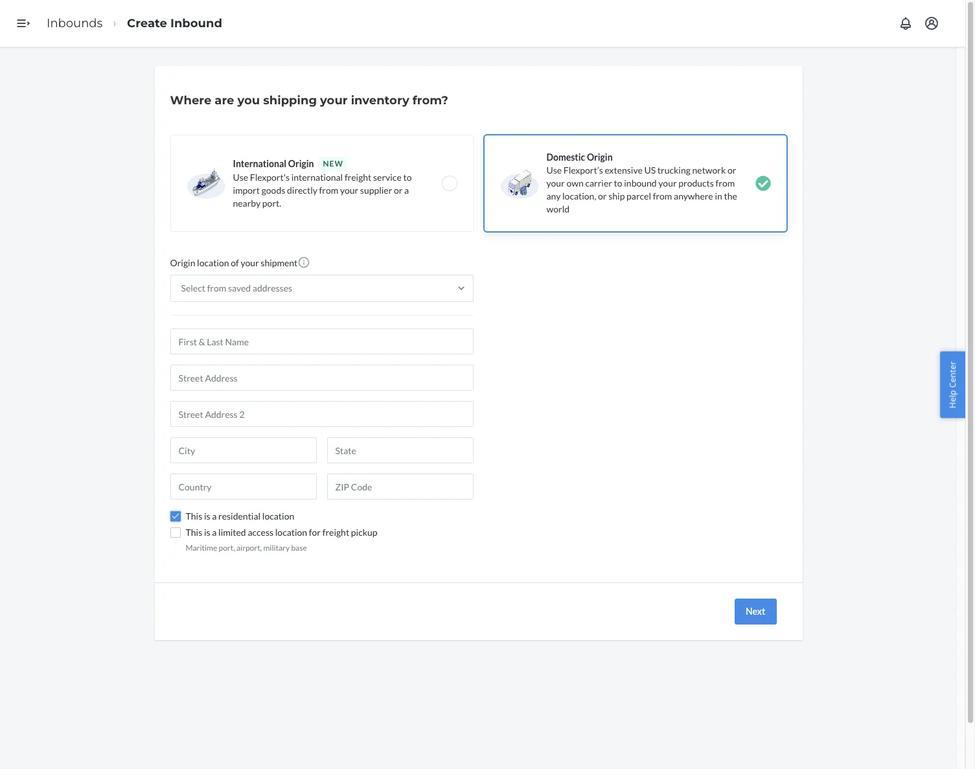 Task type: vqa. For each thing, say whether or not it's contained in the screenshot.
International's Origin
yes



Task type: locate. For each thing, give the bounding box(es) containing it.
open notifications image
[[898, 16, 914, 31]]

0 vertical spatial is
[[204, 511, 210, 522]]

use inside the domestic origin use flexport's extensive us trucking network or your own carrier to inbound your products from any location, or ship parcel from anywhere in the world
[[546, 165, 562, 176]]

shipping
[[263, 93, 317, 108]]

flexport's
[[250, 172, 290, 183]]

open account menu image
[[924, 16, 939, 31]]

1 horizontal spatial origin
[[288, 158, 314, 169]]

carrier
[[585, 178, 612, 189]]

from
[[716, 178, 735, 189], [319, 185, 338, 196], [653, 190, 672, 201], [207, 282, 226, 293]]

your left supplier
[[340, 185, 358, 196]]

ZIP Code text field
[[327, 474, 473, 500]]

parcel
[[627, 190, 651, 201]]

is for limited
[[204, 527, 210, 538]]

check circle image
[[755, 176, 771, 191]]

center
[[947, 361, 959, 388]]

create inbound
[[127, 16, 222, 30]]

are
[[215, 93, 234, 108]]

0 horizontal spatial use
[[233, 172, 248, 183]]

1 horizontal spatial use
[[546, 165, 562, 176]]

help
[[947, 390, 959, 408]]

help center
[[947, 361, 959, 408]]

a left residential
[[212, 511, 217, 522]]

0 vertical spatial this
[[186, 511, 202, 522]]

where are you shipping your inventory from?
[[170, 93, 448, 108]]

this
[[186, 511, 202, 522], [186, 527, 202, 538]]

origin up flexport's
[[587, 152, 613, 163]]

your up any
[[546, 178, 565, 189]]

freight up supplier
[[345, 172, 371, 183]]

from down international
[[319, 185, 338, 196]]

1 is from the top
[[204, 511, 210, 522]]

residential
[[218, 511, 261, 522]]

goods
[[262, 185, 285, 196]]

anywhere
[[674, 190, 713, 201]]

where
[[170, 93, 211, 108]]

use inside use flexport's international freight service to import goods directly from your supplier or a nearby port.
[[233, 172, 248, 183]]

to
[[403, 172, 412, 183], [614, 178, 622, 189]]

next button
[[735, 599, 776, 625]]

a
[[404, 185, 409, 196], [212, 511, 217, 522], [212, 527, 217, 538]]

origin up "select"
[[170, 257, 195, 268]]

port,
[[219, 543, 235, 553]]

location up base
[[275, 527, 307, 538]]

you
[[237, 93, 260, 108]]

or down carrier
[[598, 190, 607, 201]]

location,
[[562, 190, 596, 201]]

use up import
[[233, 172, 248, 183]]

origin inside the domestic origin use flexport's extensive us trucking network or your own carrier to inbound your products from any location, or ship parcel from anywhere in the world
[[587, 152, 613, 163]]

your down trucking
[[658, 178, 677, 189]]

a left "limited"
[[212, 527, 217, 538]]

base
[[291, 543, 307, 553]]

origin for domestic
[[587, 152, 613, 163]]

maritime port, airport, military base
[[186, 543, 307, 553]]

military
[[263, 543, 290, 553]]

0 vertical spatial freight
[[345, 172, 371, 183]]

origin
[[587, 152, 613, 163], [288, 158, 314, 169], [170, 257, 195, 268]]

is
[[204, 511, 210, 522], [204, 527, 210, 538]]

0 horizontal spatial or
[[394, 185, 403, 196]]

use down domestic
[[546, 165, 562, 176]]

0 horizontal spatial to
[[403, 172, 412, 183]]

airport,
[[236, 543, 262, 553]]

international origin
[[233, 158, 314, 169]]

inbounds link
[[47, 16, 103, 30]]

from right parcel
[[653, 190, 672, 201]]

None checkbox
[[170, 511, 180, 522], [170, 527, 180, 538], [170, 511, 180, 522], [170, 527, 180, 538]]

maritime
[[186, 543, 217, 553]]

your inside use flexport's international freight service to import goods directly from your supplier or a nearby port.
[[340, 185, 358, 196]]

or down service
[[394, 185, 403, 196]]

1 horizontal spatial to
[[614, 178, 622, 189]]

a right supplier
[[404, 185, 409, 196]]

of
[[231, 257, 239, 268]]

directly
[[287, 185, 317, 196]]

this for this is a limited access location for freight pickup
[[186, 527, 202, 538]]

2 this from the top
[[186, 527, 202, 538]]

origin for international
[[288, 158, 314, 169]]

your
[[320, 93, 348, 108], [546, 178, 565, 189], [658, 178, 677, 189], [340, 185, 358, 196], [241, 257, 259, 268]]

origin up international
[[288, 158, 314, 169]]

from left "saved"
[[207, 282, 226, 293]]

freight right for
[[322, 527, 349, 538]]

freight
[[345, 172, 371, 183], [322, 527, 349, 538]]

location
[[197, 257, 229, 268], [262, 511, 294, 522], [275, 527, 307, 538]]

to right service
[[403, 172, 412, 183]]

location left the of
[[197, 257, 229, 268]]

2 horizontal spatial origin
[[587, 152, 613, 163]]

create
[[127, 16, 167, 30]]

the
[[724, 190, 737, 201]]

location up 'this is a limited access location for freight pickup'
[[262, 511, 294, 522]]

inbound
[[170, 16, 222, 30]]

saved
[[228, 282, 251, 293]]

to inside the domestic origin use flexport's extensive us trucking network or your own carrier to inbound your products from any location, or ship parcel from anywhere in the world
[[614, 178, 622, 189]]

1 vertical spatial a
[[212, 511, 217, 522]]

this for this is a residential location
[[186, 511, 202, 522]]

a for this is a residential location
[[212, 511, 217, 522]]

2 vertical spatial a
[[212, 527, 217, 538]]

1 vertical spatial this
[[186, 527, 202, 538]]

1 horizontal spatial or
[[598, 190, 607, 201]]

select from saved addresses
[[181, 282, 292, 293]]

create inbound link
[[127, 16, 222, 30]]

any
[[546, 190, 561, 201]]

0 horizontal spatial origin
[[170, 257, 195, 268]]

0 vertical spatial a
[[404, 185, 409, 196]]

1 this from the top
[[186, 511, 202, 522]]

use
[[546, 165, 562, 176], [233, 172, 248, 183]]

open navigation image
[[16, 16, 31, 31]]

2 is from the top
[[204, 527, 210, 538]]

to up ship
[[614, 178, 622, 189]]

select
[[181, 282, 205, 293]]

shipment
[[261, 257, 298, 268]]

or right network in the top of the page
[[728, 165, 736, 176]]

network
[[692, 165, 726, 176]]

in
[[715, 190, 722, 201]]

nearby
[[233, 198, 261, 209]]

or
[[728, 165, 736, 176], [394, 185, 403, 196], [598, 190, 607, 201]]

1 vertical spatial is
[[204, 527, 210, 538]]



Task type: describe. For each thing, give the bounding box(es) containing it.
City text field
[[170, 437, 316, 463]]

trucking
[[657, 165, 691, 176]]

limited
[[218, 527, 246, 538]]

domestic
[[546, 152, 585, 163]]

domestic origin use flexport's extensive us trucking network or your own carrier to inbound your products from any location, or ship parcel from anywhere in the world
[[546, 152, 737, 214]]

access
[[248, 527, 273, 538]]

State text field
[[327, 437, 473, 463]]

breadcrumbs navigation
[[36, 4, 233, 42]]

help center button
[[940, 351, 965, 418]]

this is a residential location
[[186, 511, 294, 522]]

for
[[309, 527, 321, 538]]

new
[[323, 159, 343, 168]]

2 horizontal spatial or
[[728, 165, 736, 176]]

world
[[546, 203, 570, 214]]

own
[[567, 178, 584, 189]]

1 vertical spatial freight
[[322, 527, 349, 538]]

Country text field
[[170, 474, 316, 500]]

next
[[746, 606, 765, 617]]

use flexport's international freight service to import goods directly from your supplier or a nearby port.
[[233, 172, 412, 209]]

is for residential
[[204, 511, 210, 522]]

or inside use flexport's international freight service to import goods directly from your supplier or a nearby port.
[[394, 185, 403, 196]]

pickup
[[351, 527, 377, 538]]

First & Last Name text field
[[170, 328, 473, 354]]

a inside use flexport's international freight service to import goods directly from your supplier or a nearby port.
[[404, 185, 409, 196]]

from inside use flexport's international freight service to import goods directly from your supplier or a nearby port.
[[319, 185, 338, 196]]

a for this is a limited access location for freight pickup
[[212, 527, 217, 538]]

your right shipping
[[320, 93, 348, 108]]

2 vertical spatial location
[[275, 527, 307, 538]]

your right the of
[[241, 257, 259, 268]]

service
[[373, 172, 402, 183]]

freight inside use flexport's international freight service to import goods directly from your supplier or a nearby port.
[[345, 172, 371, 183]]

to inside use flexport's international freight service to import goods directly from your supplier or a nearby port.
[[403, 172, 412, 183]]

international
[[291, 172, 343, 183]]

ship
[[608, 190, 625, 201]]

us
[[644, 165, 656, 176]]

origin location of your shipment
[[170, 257, 298, 268]]

inventory
[[351, 93, 409, 108]]

Street Address text field
[[170, 365, 473, 391]]

extensive
[[605, 165, 643, 176]]

1 vertical spatial location
[[262, 511, 294, 522]]

supplier
[[360, 185, 392, 196]]

flexport's
[[564, 165, 603, 176]]

from?
[[413, 93, 448, 108]]

from up the the
[[716, 178, 735, 189]]

Street Address 2 text field
[[170, 401, 473, 427]]

inbounds
[[47, 16, 103, 30]]

inbound
[[624, 178, 657, 189]]

international
[[233, 158, 286, 169]]

products
[[678, 178, 714, 189]]

this is a limited access location for freight pickup
[[186, 527, 377, 538]]

0 vertical spatial location
[[197, 257, 229, 268]]

addresses
[[253, 282, 292, 293]]

import
[[233, 185, 260, 196]]

port.
[[262, 198, 281, 209]]



